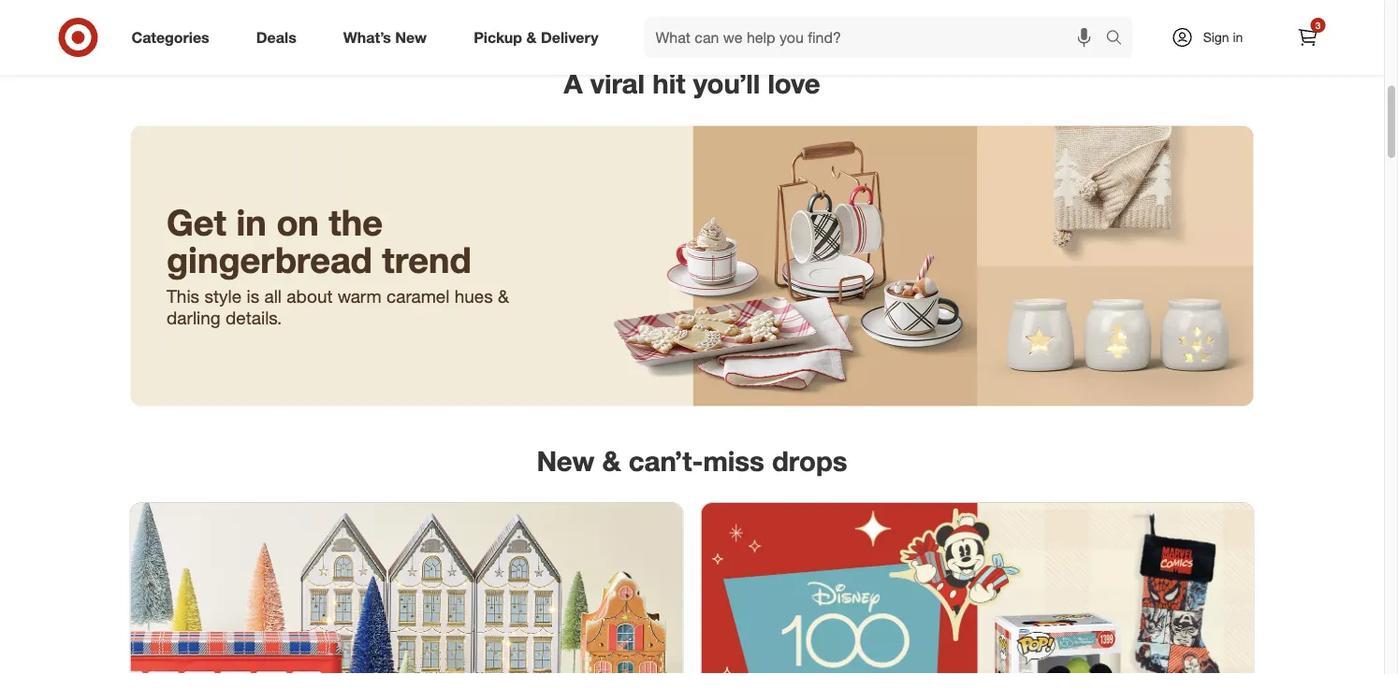 Task type: locate. For each thing, give the bounding box(es) containing it.
0 horizontal spatial new
[[395, 28, 427, 46]]

in for sign
[[1233, 29, 1244, 45]]

&
[[527, 28, 537, 46], [498, 286, 509, 307], [602, 444, 621, 478]]

trend
[[382, 238, 472, 281]]

what's new
[[343, 28, 427, 46]]

new inside what's new "link"
[[395, 28, 427, 46]]

new inside new arrivals link
[[751, 4, 778, 20]]

sign in link
[[1156, 17, 1273, 58]]

2 horizontal spatial &
[[602, 444, 621, 478]]

0 vertical spatial &
[[527, 28, 537, 46]]

1 horizontal spatial &
[[527, 28, 537, 46]]

in left on at the left top of the page
[[236, 201, 267, 244]]

2 vertical spatial &
[[602, 444, 621, 478]]

pickup & delivery
[[474, 28, 599, 46]]

all
[[264, 286, 282, 307]]

on
[[277, 201, 319, 244]]

1 vertical spatial &
[[498, 286, 509, 307]]

0 horizontal spatial in
[[236, 201, 267, 244]]

style
[[204, 286, 242, 307]]

0 vertical spatial new
[[751, 4, 778, 20]]

1 horizontal spatial new
[[537, 444, 595, 478]]

& right pickup
[[527, 28, 537, 46]]

what's
[[343, 28, 391, 46]]

pickup
[[474, 28, 522, 46]]

& inside 'get in on the gingerbread trend this style is all about warm caramel hues & darling details.'
[[498, 286, 509, 307]]

2 vertical spatial new
[[537, 444, 595, 478]]

new
[[751, 4, 778, 20], [395, 28, 427, 46], [537, 444, 595, 478]]

& right hues
[[498, 286, 509, 307]]

you'll
[[693, 67, 760, 100]]

new & can't-miss drops
[[537, 444, 848, 478]]

viral
[[590, 67, 645, 100]]

in
[[1233, 29, 1244, 45], [236, 201, 267, 244]]

2 horizontal spatial new
[[751, 4, 778, 20]]

1 vertical spatial in
[[236, 201, 267, 244]]

1 vertical spatial new
[[395, 28, 427, 46]]

1 horizontal spatial in
[[1233, 29, 1244, 45]]

in inside 'get in on the gingerbread trend this style is all about warm caramel hues & darling details.'
[[236, 201, 267, 244]]

in right "sign"
[[1233, 29, 1244, 45]]

get in on the gingerbread trend this style is all about warm caramel hues & darling details.
[[167, 201, 509, 328]]

new arrivals
[[751, 4, 825, 20]]

& left the can't-
[[602, 444, 621, 478]]

details.
[[226, 307, 282, 328]]

3
[[1316, 19, 1321, 31]]

pickup & delivery link
[[458, 17, 622, 58]]

0 vertical spatial in
[[1233, 29, 1244, 45]]

search button
[[1098, 17, 1143, 62]]

categories link
[[116, 17, 233, 58]]

new for new arrivals
[[751, 4, 778, 20]]

0 horizontal spatial &
[[498, 286, 509, 307]]



Task type: describe. For each thing, give the bounding box(es) containing it.
deals
[[256, 28, 297, 46]]

caramel
[[387, 286, 450, 307]]

a viral hit you'll love
[[564, 67, 821, 100]]

can't-
[[629, 444, 704, 478]]

& for new
[[602, 444, 621, 478]]

categories
[[132, 28, 209, 46]]

gingerbread
[[167, 238, 372, 281]]

only at target image
[[702, 504, 1254, 675]]

hit
[[653, 67, 686, 100]]

darling
[[167, 307, 221, 328]]

new for new & can't-miss drops
[[537, 444, 595, 478]]

the
[[329, 201, 383, 244]]

a
[[564, 67, 583, 100]]

& for pickup
[[527, 28, 537, 46]]

sign
[[1204, 29, 1230, 45]]

miss
[[703, 444, 765, 478]]

What can we help you find? suggestions appear below search field
[[645, 17, 1111, 58]]

drops
[[772, 444, 848, 478]]

new arrivals link
[[692, 0, 884, 22]]

hues
[[455, 286, 493, 307]]

love
[[768, 67, 821, 100]]

get
[[167, 201, 226, 244]]

delivery
[[541, 28, 599, 46]]

sign in
[[1204, 29, 1244, 45]]

this
[[167, 286, 199, 307]]

about
[[287, 286, 333, 307]]

3 link
[[1288, 17, 1329, 58]]

in for get
[[236, 201, 267, 244]]

is
[[247, 286, 259, 307]]

arrivals
[[781, 4, 825, 20]]

deals link
[[240, 17, 320, 58]]

what's new link
[[327, 17, 450, 58]]

warm
[[338, 286, 382, 307]]

search
[[1098, 30, 1143, 48]]



Task type: vqa. For each thing, say whether or not it's contained in the screenshot.
Arrivals
yes



